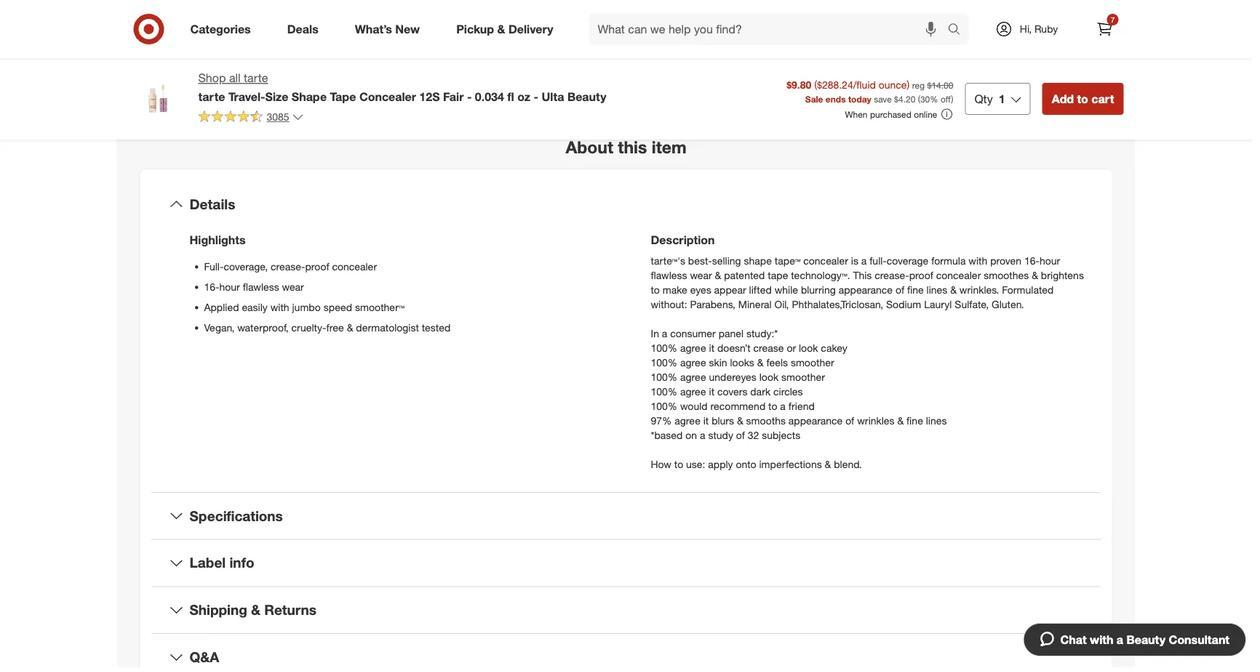 Task type: vqa. For each thing, say whether or not it's contained in the screenshot.
Days corresponding to So glad i got it!
no



Task type: describe. For each thing, give the bounding box(es) containing it.
in
[[651, 327, 659, 340]]

today
[[848, 93, 871, 104]]

on
[[686, 429, 697, 442]]

32
[[748, 429, 759, 442]]

fair
[[443, 89, 464, 104]]

oil,
[[775, 298, 789, 311]]

specifications
[[190, 508, 283, 524]]

technology™.
[[791, 269, 850, 282]]

beauty inside button
[[1127, 633, 1166, 647]]

fl
[[507, 89, 514, 104]]

lifted
[[749, 284, 772, 296]]

crease
[[753, 342, 784, 355]]

1 vertical spatial with
[[270, 301, 289, 314]]

full-coverage, crease-proof concealer
[[204, 260, 377, 273]]

& right free in the top left of the page
[[347, 321, 353, 334]]

consumer
[[670, 327, 716, 340]]

details button
[[152, 181, 1100, 228]]

save
[[874, 93, 892, 104]]

new
[[395, 22, 420, 36]]

0.034
[[475, 89, 504, 104]]

consultant
[[1169, 633, 1230, 647]]

smoother™
[[355, 301, 405, 314]]

details
[[190, 196, 235, 212]]

pickup & delivery link
[[444, 13, 572, 45]]

blurs
[[712, 415, 734, 427]]

7
[[1111, 15, 1115, 24]]

tape™
[[775, 255, 801, 267]]

cart
[[1092, 92, 1114, 106]]

$288.24
[[817, 78, 853, 91]]

more
[[351, 79, 378, 93]]

to left use:
[[674, 458, 683, 471]]

16-hour flawless wear
[[204, 281, 304, 293]]

applied
[[204, 301, 239, 314]]

ulta
[[542, 89, 564, 104]]

a right in on the right of the page
[[662, 327, 667, 340]]

when
[[845, 109, 868, 120]]

appear
[[714, 284, 746, 296]]

a right "on"
[[700, 429, 705, 442]]

to inside button
[[1077, 92, 1088, 106]]

0 horizontal spatial hour
[[219, 281, 240, 293]]

travel-
[[228, 89, 265, 104]]

categories
[[190, 22, 251, 36]]

with inside button
[[1090, 633, 1113, 647]]

easily
[[242, 301, 268, 314]]

sponsored
[[1081, 76, 1124, 87]]

all
[[229, 71, 240, 85]]

0 vertical spatial look
[[799, 342, 818, 355]]

q&a
[[190, 649, 219, 666]]

about this item
[[566, 137, 687, 157]]

0 horizontal spatial tarte
[[198, 89, 225, 104]]

& inside dropdown button
[[251, 602, 261, 619]]

skin
[[709, 356, 727, 369]]

2 vertical spatial of
[[736, 429, 745, 442]]

returns
[[264, 602, 316, 619]]

shipping & returns
[[190, 602, 316, 619]]

16- inside tarte™'s best-selling shape tape™ concealer is a full-coverage formula with proven 16-hour flawless wear & patented tape technology™. this crease-proof concealer smoothes & brightens to make eyes appear lifted while blurring appearance of fine lines & wrinkles. formulated without: parabens, mineral oil, phthalates,triclosan, sodium lauryl sulfate, gluten.
[[1024, 255, 1040, 267]]

& down recommend
[[737, 415, 743, 427]]

97%
[[651, 415, 672, 427]]

description
[[651, 233, 715, 248]]

mineral
[[738, 298, 772, 311]]

$9.80 ( $288.24 /fluid ounce ) reg $14.00 sale ends today save $ 4.20 ( 30 % off )
[[787, 78, 953, 104]]

lines inside tarte™'s best-selling shape tape™ concealer is a full-coverage formula with proven 16-hour flawless wear & patented tape technology™. this crease-proof concealer smoothes & brightens to make eyes appear lifted while blurring appearance of fine lines & wrinkles. formulated without: parabens, mineral oil, phthalates,triclosan, sodium lauryl sulfate, gluten.
[[927, 284, 947, 296]]

item
[[652, 137, 687, 157]]

tarte™'s
[[651, 255, 685, 267]]

waterproof,
[[237, 321, 289, 334]]

lines inside in a consumer panel study:* 100% agree it doesn't crease or look cakey 100% agree skin looks & feels smoother 100% agree undereyes look smoother 100% agree it covers dark circles 100% would recommend to a friend 97% agree it blurs & smooths appearance of wrinkles & fine lines *based on a study of 32 subjects
[[926, 415, 947, 427]]

0 horizontal spatial concealer
[[332, 260, 377, 273]]

q&a button
[[152, 634, 1100, 669]]

size
[[265, 89, 288, 104]]

dark
[[750, 385, 771, 398]]

apply
[[708, 458, 733, 471]]

1 - from the left
[[467, 89, 472, 104]]

deals link
[[275, 13, 337, 45]]

in a consumer panel study:* 100% agree it doesn't crease or look cakey 100% agree skin looks & feels smoother 100% agree undereyes look smoother 100% agree it covers dark circles 100% would recommend to a friend 97% agree it blurs & smooths appearance of wrinkles & fine lines *based on a study of 32 subjects
[[651, 327, 947, 442]]

about
[[566, 137, 613, 157]]

study:*
[[746, 327, 778, 340]]

off
[[941, 93, 951, 104]]

deals
[[287, 22, 318, 36]]

hi, ruby
[[1020, 23, 1058, 35]]

*based
[[651, 429, 683, 442]]

hi,
[[1020, 23, 1032, 35]]

is
[[851, 255, 858, 267]]

1 horizontal spatial concealer
[[803, 255, 848, 267]]

free
[[326, 321, 344, 334]]

best-
[[688, 255, 712, 267]]

crease- inside tarte™'s best-selling shape tape™ concealer is a full-coverage formula with proven 16-hour flawless wear & patented tape technology™. this crease-proof concealer smoothes & brightens to make eyes appear lifted while blurring appearance of fine lines & wrinkles. formulated without: parabens, mineral oil, phthalates,triclosan, sodium lauryl sulfate, gluten.
[[875, 269, 909, 282]]

add
[[1052, 92, 1074, 106]]

/fluid
[[853, 78, 876, 91]]

1 horizontal spatial of
[[846, 415, 854, 427]]

& right wrinkles
[[897, 415, 904, 427]]

formulated
[[1002, 284, 1054, 296]]

0 vertical spatial smoother
[[791, 356, 834, 369]]

undereyes
[[709, 371, 757, 384]]

0 vertical spatial (
[[814, 78, 817, 91]]

smooths
[[746, 415, 786, 427]]

ounce
[[879, 78, 907, 91]]

wrinkles
[[857, 415, 895, 427]]

what's
[[355, 22, 392, 36]]

covers
[[717, 385, 747, 398]]

make
[[663, 284, 687, 296]]

without:
[[651, 298, 687, 311]]

flawless inside tarte™'s best-selling shape tape™ concealer is a full-coverage formula with proven 16-hour flawless wear & patented tape technology™. this crease-proof concealer smoothes & brightens to make eyes appear lifted while blurring appearance of fine lines & wrinkles. formulated without: parabens, mineral oil, phthalates,triclosan, sodium lauryl sulfate, gluten.
[[651, 269, 687, 282]]

to inside tarte™'s best-selling shape tape™ concealer is a full-coverage formula with proven 16-hour flawless wear & patented tape technology™. this crease-proof concealer smoothes & brightens to make eyes appear lifted while blurring appearance of fine lines & wrinkles. formulated without: parabens, mineral oil, phthalates,triclosan, sodium lauryl sulfate, gluten.
[[651, 284, 660, 296]]

shop all tarte tarte travel-size shape tape concealer 12s fair - 0.034 fl oz - ulta beauty
[[198, 71, 606, 104]]

1 100% from the top
[[651, 342, 677, 355]]

tarte™'s best-selling shape tape™ concealer is a full-coverage formula with proven 16-hour flawless wear & patented tape technology™. this crease-proof concealer smoothes & brightens to make eyes appear lifted while blurring appearance of fine lines & wrinkles. formulated without: parabens, mineral oil, phthalates,triclosan, sodium lauryl sulfate, gluten.
[[651, 255, 1084, 311]]



Task type: locate. For each thing, give the bounding box(es) containing it.
2 fine from the top
[[907, 415, 923, 427]]

with right chat
[[1090, 633, 1113, 647]]

wear down full-coverage, crease-proof concealer
[[282, 281, 304, 293]]

1 vertical spatial tarte
[[198, 89, 225, 104]]

recommend
[[710, 400, 766, 413]]

( right 4.20
[[918, 93, 920, 104]]

eyes
[[690, 284, 711, 296]]

with inside tarte™'s best-selling shape tape™ concealer is a full-coverage formula with proven 16-hour flawless wear & patented tape technology™. this crease-proof concealer smoothes & brightens to make eyes appear lifted while blurring appearance of fine lines & wrinkles. formulated without: parabens, mineral oil, phthalates,triclosan, sodium lauryl sulfate, gluten.
[[969, 255, 987, 267]]

0 horizontal spatial proof
[[305, 260, 329, 273]]

1 horizontal spatial flawless
[[651, 269, 687, 282]]

2 - from the left
[[534, 89, 538, 104]]

1 vertical spatial (
[[918, 93, 920, 104]]

- right fair
[[467, 89, 472, 104]]

1 horizontal spatial with
[[969, 255, 987, 267]]

( up sale
[[814, 78, 817, 91]]

proof up jumbo
[[305, 260, 329, 273]]

looks
[[730, 356, 754, 369]]

a right chat
[[1117, 633, 1123, 647]]

1 horizontal spatial hour
[[1040, 255, 1060, 267]]

label
[[190, 555, 226, 572]]

& right pickup
[[497, 22, 505, 36]]

7 link
[[1089, 13, 1121, 45]]

friend
[[788, 400, 815, 413]]

2 horizontal spatial concealer
[[936, 269, 981, 282]]

selling
[[712, 255, 741, 267]]

appearance down this
[[839, 284, 893, 296]]

1 horizontal spatial (
[[918, 93, 920, 104]]

of left 32 at the right
[[736, 429, 745, 442]]

0 horizontal spatial of
[[736, 429, 745, 442]]

3 100% from the top
[[651, 371, 677, 384]]

a
[[861, 255, 867, 267], [662, 327, 667, 340], [780, 400, 786, 413], [700, 429, 705, 442], [1117, 633, 1123, 647]]

blurring
[[801, 284, 836, 296]]

to left 'make'
[[651, 284, 660, 296]]

0 horizontal spatial 16-
[[204, 281, 219, 293]]

delivery
[[508, 22, 553, 36]]

circles
[[773, 385, 803, 398]]

it left blurs
[[703, 415, 709, 427]]

ruby
[[1035, 23, 1058, 35]]

while
[[775, 284, 798, 296]]

1 horizontal spatial -
[[534, 89, 538, 104]]

1 vertical spatial appearance
[[789, 415, 843, 427]]

dermatologist
[[356, 321, 419, 334]]

fine right wrinkles
[[907, 415, 923, 427]]

0 vertical spatial tarte
[[244, 71, 268, 85]]

appearance inside in a consumer panel study:* 100% agree it doesn't crease or look cakey 100% agree skin looks & feels smoother 100% agree undereyes look smoother 100% agree it covers dark circles 100% would recommend to a friend 97% agree it blurs & smooths appearance of wrinkles & fine lines *based on a study of 32 subjects
[[789, 415, 843, 427]]

2 horizontal spatial of
[[896, 284, 904, 296]]

0 vertical spatial 16-
[[1024, 255, 1040, 267]]

study
[[708, 429, 733, 442]]

1 horizontal spatial )
[[951, 93, 953, 104]]

formula
[[931, 255, 966, 267]]

2 vertical spatial it
[[703, 415, 709, 427]]

online
[[914, 109, 937, 120]]

to
[[1077, 92, 1088, 106], [651, 284, 660, 296], [768, 400, 777, 413], [674, 458, 683, 471]]

proof
[[305, 260, 329, 273], [909, 269, 933, 282]]

tape
[[768, 269, 788, 282]]

parabens,
[[690, 298, 735, 311]]

& down crease
[[757, 356, 764, 369]]

beauty
[[567, 89, 606, 104], [1127, 633, 1166, 647]]

label info
[[190, 555, 254, 572]]

0 horizontal spatial beauty
[[567, 89, 606, 104]]

1 vertical spatial lines
[[926, 415, 947, 427]]

1 vertical spatial 16-
[[204, 281, 219, 293]]

info
[[230, 555, 254, 572]]

crease- up 16-hour flawless wear
[[271, 260, 305, 273]]

1 horizontal spatial tarte
[[244, 71, 268, 85]]

beauty right ulta on the top left of page
[[567, 89, 606, 104]]

1 vertical spatial beauty
[[1127, 633, 1166, 647]]

oz
[[517, 89, 530, 104]]

0 horizontal spatial flawless
[[243, 281, 279, 293]]

16-
[[1024, 255, 1040, 267], [204, 281, 219, 293]]

0 vertical spatial appearance
[[839, 284, 893, 296]]

0 horizontal spatial -
[[467, 89, 472, 104]]

show more images button
[[309, 70, 428, 102]]

hour inside tarte™'s best-selling shape tape™ concealer is a full-coverage formula with proven 16-hour flawless wear & patented tape technology™. this crease-proof concealer smoothes & brightens to make eyes appear lifted while blurring appearance of fine lines & wrinkles. formulated without: parabens, mineral oil, phthalates,triclosan, sodium lauryl sulfate, gluten.
[[1040, 255, 1060, 267]]

0 vertical spatial with
[[969, 255, 987, 267]]

of up sodium
[[896, 284, 904, 296]]

highlights
[[190, 233, 246, 248]]

proof inside tarte™'s best-selling shape tape™ concealer is a full-coverage formula with proven 16-hour flawless wear & patented tape technology™. this crease-proof concealer smoothes & brightens to make eyes appear lifted while blurring appearance of fine lines & wrinkles. formulated without: parabens, mineral oil, phthalates,triclosan, sodium lauryl sulfate, gluten.
[[909, 269, 933, 282]]

appearance inside tarte™'s best-selling shape tape™ concealer is a full-coverage formula with proven 16-hour flawless wear & patented tape technology™. this crease-proof concealer smoothes & brightens to make eyes appear lifted while blurring appearance of fine lines & wrinkles. formulated without: parabens, mineral oil, phthalates,triclosan, sodium lauryl sulfate, gluten.
[[839, 284, 893, 296]]

%
[[930, 93, 938, 104]]

imperfections
[[759, 458, 822, 471]]

0 horizontal spatial look
[[759, 371, 779, 384]]

1 horizontal spatial look
[[799, 342, 818, 355]]

lines up the lauryl
[[927, 284, 947, 296]]

a right the is
[[861, 255, 867, 267]]

beauty inside shop all tarte tarte travel-size shape tape concealer 12s fair - 0.034 fl oz - ulta beauty
[[567, 89, 606, 104]]

to right add
[[1077, 92, 1088, 106]]

tarte down "shop"
[[198, 89, 225, 104]]

it left covers
[[709, 385, 714, 398]]

look right 'or' at right
[[799, 342, 818, 355]]

1 fine from the top
[[907, 284, 924, 296]]

this
[[618, 137, 647, 157]]

1
[[999, 92, 1005, 106]]

panel
[[719, 327, 744, 340]]

flawless
[[651, 269, 687, 282], [243, 281, 279, 293]]

image gallery element
[[128, 0, 609, 102]]

1 horizontal spatial wear
[[690, 269, 712, 282]]

0 vertical spatial lines
[[927, 284, 947, 296]]

appearance down friend
[[789, 415, 843, 427]]

16- down "full-"
[[204, 281, 219, 293]]

hour up applied
[[219, 281, 240, 293]]

look
[[799, 342, 818, 355], [759, 371, 779, 384]]

smoother up circles
[[781, 371, 825, 384]]

specifications button
[[152, 493, 1100, 540]]

What can we help you find? suggestions appear below search field
[[589, 13, 951, 45]]

wear inside tarte™'s best-selling shape tape™ concealer is a full-coverage formula with proven 16-hour flawless wear & patented tape technology™. this crease-proof concealer smoothes & brightens to make eyes appear lifted while blurring appearance of fine lines & wrinkles. formulated without: parabens, mineral oil, phthalates,triclosan, sodium lauryl sulfate, gluten.
[[690, 269, 712, 282]]

wear up eyes
[[690, 269, 712, 282]]

tarte up travel-
[[244, 71, 268, 85]]

with left proven
[[969, 255, 987, 267]]

tarte travel-size shape tape concealer - 0.034 fl oz - ulta beauty, 6 of 8 image
[[374, 0, 609, 58]]

concealer
[[359, 89, 416, 104]]

a inside tarte™'s best-selling shape tape™ concealer is a full-coverage formula with proven 16-hour flawless wear & patented tape technology™. this crease-proof concealer smoothes & brightens to make eyes appear lifted while blurring appearance of fine lines & wrinkles. formulated without: parabens, mineral oil, phthalates,triclosan, sodium lauryl sulfate, gluten.
[[861, 255, 867, 267]]

2 horizontal spatial with
[[1090, 633, 1113, 647]]

& left returns
[[251, 602, 261, 619]]

full-
[[204, 260, 224, 273]]

purchased
[[870, 109, 912, 120]]

16- right proven
[[1024, 255, 1040, 267]]

concealer down the formula
[[936, 269, 981, 282]]

shape
[[292, 89, 327, 104]]

0 vertical spatial beauty
[[567, 89, 606, 104]]

1 vertical spatial of
[[846, 415, 854, 427]]

-
[[467, 89, 472, 104], [534, 89, 538, 104]]

1 horizontal spatial beauty
[[1127, 633, 1166, 647]]

gluten.
[[992, 298, 1024, 311]]

2 100% from the top
[[651, 356, 677, 369]]

0 horizontal spatial with
[[270, 301, 289, 314]]

crease- down full-
[[875, 269, 909, 282]]

4.20
[[899, 93, 915, 104]]

1 vertical spatial )
[[951, 93, 953, 104]]

0 vertical spatial fine
[[907, 284, 924, 296]]

0 vertical spatial it
[[709, 342, 714, 355]]

vegan,
[[204, 321, 235, 334]]

shop
[[198, 71, 226, 85]]

fine inside in a consumer panel study:* 100% agree it doesn't crease or look cakey 100% agree skin looks & feels smoother 100% agree undereyes look smoother 100% agree it covers dark circles 100% would recommend to a friend 97% agree it blurs & smooths appearance of wrinkles & fine lines *based on a study of 32 subjects
[[907, 415, 923, 427]]

& left blend.
[[825, 458, 831, 471]]

flawless up "easily"
[[243, 281, 279, 293]]

0 horizontal spatial (
[[814, 78, 817, 91]]

advertisement region
[[644, 19, 1124, 74]]

to inside in a consumer panel study:* 100% agree it doesn't crease or look cakey 100% agree skin looks & feels smoother 100% agree undereyes look smoother 100% agree it covers dark circles 100% would recommend to a friend 97% agree it blurs & smooths appearance of wrinkles & fine lines *based on a study of 32 subjects
[[768, 400, 777, 413]]

a down circles
[[780, 400, 786, 413]]

doesn't
[[717, 342, 751, 355]]

of left wrinkles
[[846, 415, 854, 427]]

shipping & returns button
[[152, 587, 1100, 634]]

hour up brightens at the top
[[1040, 255, 1060, 267]]

agree
[[680, 342, 706, 355], [680, 356, 706, 369], [680, 371, 706, 384], [680, 385, 706, 398], [675, 415, 701, 427]]

it up skin
[[709, 342, 714, 355]]

concealer up speed
[[332, 260, 377, 273]]

of inside tarte™'s best-selling shape tape™ concealer is a full-coverage formula with proven 16-hour flawless wear & patented tape technology™. this crease-proof concealer smoothes & brightens to make eyes appear lifted while blurring appearance of fine lines & wrinkles. formulated without: parabens, mineral oil, phthalates,triclosan, sodium lauryl sulfate, gluten.
[[896, 284, 904, 296]]

what's new
[[355, 22, 420, 36]]

patented
[[724, 269, 765, 282]]

tarte travel-size shape tape concealer - 0.034 fl oz - ulta beauty, 5 of 8 image
[[128, 0, 363, 58]]

would
[[680, 400, 708, 413]]

lauryl
[[924, 298, 952, 311]]

shape
[[744, 255, 772, 267]]

reg
[[912, 80, 925, 91]]

- right oz
[[534, 89, 538, 104]]

smoothes
[[984, 269, 1029, 282]]

label info button
[[152, 540, 1100, 587]]

to up the smooths
[[768, 400, 777, 413]]

concealer
[[803, 255, 848, 267], [332, 260, 377, 273], [936, 269, 981, 282]]

1 vertical spatial hour
[[219, 281, 240, 293]]

0 vertical spatial hour
[[1040, 255, 1060, 267]]

0 vertical spatial of
[[896, 284, 904, 296]]

1 horizontal spatial proof
[[909, 269, 933, 282]]

1 vertical spatial it
[[709, 385, 714, 398]]

image of tarte travel-size shape tape concealer 12s fair - 0.034 fl oz - ulta beauty image
[[128, 70, 187, 128]]

0 horizontal spatial wear
[[282, 281, 304, 293]]

1 vertical spatial fine
[[907, 415, 923, 427]]

fine up sodium
[[907, 284, 924, 296]]

images
[[381, 79, 419, 93]]

& down 'selling'
[[715, 269, 721, 282]]

$9.80
[[787, 78, 811, 91]]

& up the lauryl
[[950, 284, 957, 296]]

categories link
[[178, 13, 269, 45]]

1 horizontal spatial 16-
[[1024, 255, 1040, 267]]

applied easily with jumbo speed smoother™
[[204, 301, 405, 314]]

1 vertical spatial look
[[759, 371, 779, 384]]

fine inside tarte™'s best-selling shape tape™ concealer is a full-coverage formula with proven 16-hour flawless wear & patented tape technology™. this crease-proof concealer smoothes & brightens to make eyes appear lifted while blurring appearance of fine lines & wrinkles. formulated without: parabens, mineral oil, phthalates,triclosan, sodium lauryl sulfate, gluten.
[[907, 284, 924, 296]]

5 100% from the top
[[651, 400, 677, 413]]

how
[[651, 458, 671, 471]]

beauty left consultant
[[1127, 633, 1166, 647]]

proof down coverage
[[909, 269, 933, 282]]

4 100% from the top
[[651, 385, 677, 398]]

shipping
[[190, 602, 247, 619]]

with right "easily"
[[270, 301, 289, 314]]

1 vertical spatial smoother
[[781, 371, 825, 384]]

& up 'formulated'
[[1032, 269, 1038, 282]]

add to cart
[[1052, 92, 1114, 106]]

blend.
[[834, 458, 862, 471]]

look down feels
[[759, 371, 779, 384]]

flawless down tarte™'s
[[651, 269, 687, 282]]

) right '%'
[[951, 93, 953, 104]]

smoother down 'or' at right
[[791, 356, 834, 369]]

2 vertical spatial with
[[1090, 633, 1113, 647]]

concealer up technology™.
[[803, 255, 848, 267]]

chat with a beauty consultant
[[1060, 633, 1230, 647]]

what's new link
[[342, 13, 438, 45]]

0 horizontal spatial crease-
[[271, 260, 305, 273]]

a inside button
[[1117, 633, 1123, 647]]

0 vertical spatial )
[[907, 78, 910, 91]]

1 horizontal spatial crease-
[[875, 269, 909, 282]]

onto
[[736, 458, 756, 471]]

) left reg
[[907, 78, 910, 91]]

lines right wrinkles
[[926, 415, 947, 427]]

or
[[787, 342, 796, 355]]

0 horizontal spatial )
[[907, 78, 910, 91]]



